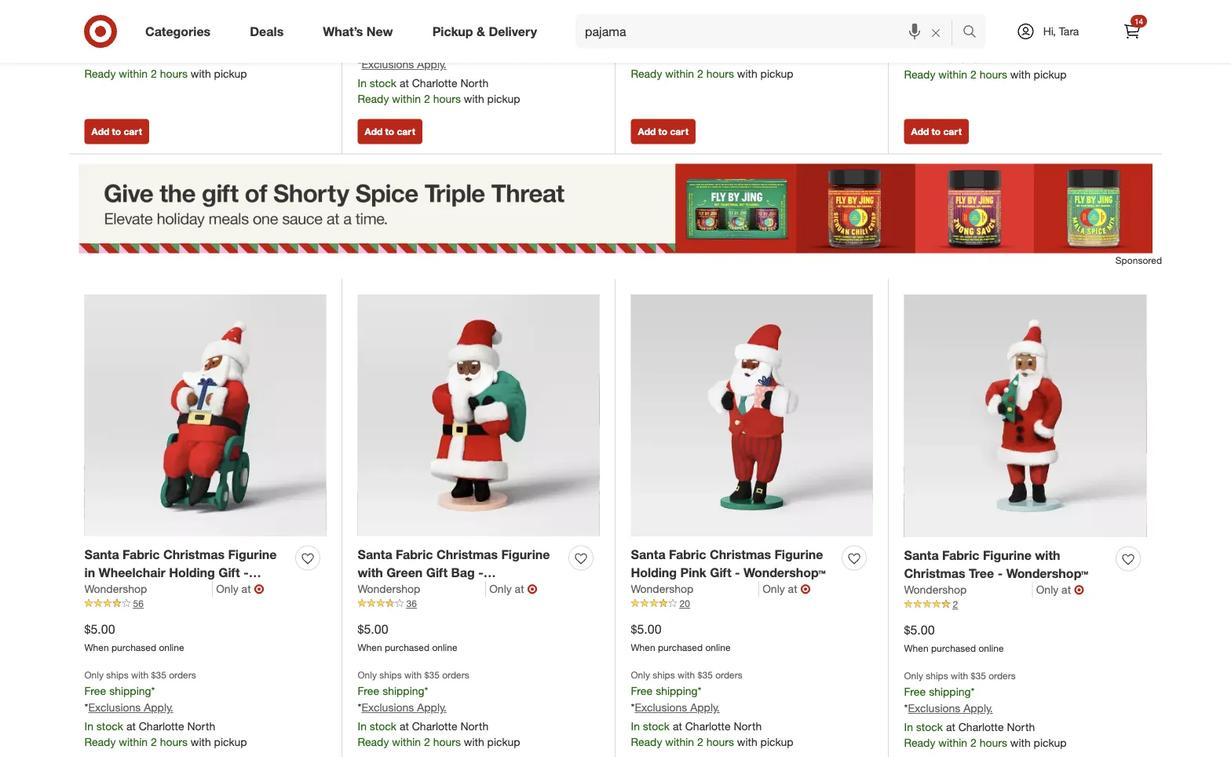 Task type: locate. For each thing, give the bounding box(es) containing it.
when
[[84, 642, 109, 654], [358, 642, 382, 654], [631, 642, 656, 654], [905, 643, 929, 655]]

wondershop link down tree
[[905, 583, 1034, 598]]

add to cart button
[[84, 119, 149, 144], [358, 119, 423, 144], [631, 119, 696, 144], [905, 119, 969, 144]]

santa fabric figurine with christmas tree - wondershop™ image
[[905, 295, 1147, 538], [905, 295, 1147, 538]]

when for santa fabric figurine with christmas tree - wondershop™
[[905, 643, 929, 655]]

3 add to cart button from the left
[[631, 119, 696, 144]]

holding left pink
[[631, 565, 677, 580]]

shipping for santa fabric figurine with christmas tree - wondershop™
[[930, 686, 971, 699]]

4 add from the left
[[912, 126, 930, 138]]

¬ up 36 link
[[528, 582, 538, 597]]

gift inside santa fabric christmas figurine in wheelchair holding gift - wondershop™
[[219, 565, 240, 580]]

$5.00 when purchased online
[[84, 622, 184, 654], [358, 622, 458, 654], [631, 622, 731, 654], [905, 622, 1004, 655]]

only ships with $35 orders free shipping * * exclusions apply. in stock at  charlotte north ready within 2 hours with pickup for santa fabric figurine with christmas tree - wondershop™
[[905, 670, 1067, 750]]

holding
[[169, 565, 215, 580], [631, 565, 677, 580]]

wondershop link for pink
[[631, 582, 760, 598]]

online down 20 link
[[706, 642, 731, 654]]

christmas inside santa fabric figurine with christmas tree - wondershop™
[[905, 566, 966, 581]]

36 link
[[358, 598, 600, 611]]

christmas inside santa fabric christmas figurine in wheelchair holding gift - wondershop™
[[163, 547, 225, 562]]

1 horizontal spatial gift
[[426, 565, 448, 580]]

in inside * exclusions apply. in stock at  charlotte north ready within 2 hours with pickup
[[358, 76, 367, 90]]

1 gift from the left
[[219, 565, 240, 580]]

wondershop link down pink
[[631, 582, 760, 598]]

figurine up tree
[[984, 548, 1032, 563]]

charlotte inside * exclusions apply. in stock at  charlotte north ready within 2 hours with pickup
[[412, 76, 458, 90]]

pink
[[681, 565, 707, 580]]

- inside santa fabric christmas figurine in wheelchair holding gift - wondershop™
[[244, 565, 249, 580]]

fabric up pink
[[669, 547, 707, 562]]

$5.00 when purchased online for tree
[[905, 622, 1004, 655]]

1 add to cart from the left
[[92, 126, 142, 138]]

only
[[84, 1, 104, 13], [905, 2, 924, 14], [358, 26, 377, 38], [216, 583, 239, 596], [490, 583, 512, 596], [763, 583, 785, 596], [1037, 583, 1059, 597], [84, 670, 104, 681], [358, 670, 377, 681], [631, 670, 650, 681], [905, 670, 924, 682]]

christmas up bag
[[437, 547, 498, 562]]

56
[[133, 598, 144, 610]]

shipping for santa fabric christmas figurine holding pink gift - wondershop™
[[656, 685, 698, 698]]

christmas for gift
[[163, 547, 225, 562]]

pickup inside in stock at  charlotte north ready within 2 hours with pickup
[[761, 67, 794, 81]]

cart
[[124, 126, 142, 138], [397, 126, 415, 138], [670, 126, 689, 138], [944, 126, 962, 138]]

wondershop for christmas
[[905, 583, 967, 597]]

christmas up 20 link
[[710, 547, 772, 562]]

orders down 36 link
[[442, 670, 470, 681]]

- inside santa fabric figurine with christmas tree - wondershop™
[[998, 566, 1003, 581]]

figurine inside santa fabric christmas figurine in wheelchair holding gift - wondershop™
[[228, 547, 277, 562]]

at inside * exclusions apply. in stock at  charlotte north ready within 2 hours with pickup
[[400, 76, 409, 90]]

wondershop up 20 at the right bottom of page
[[631, 583, 694, 596]]

What can we help you find? suggestions appear below search field
[[576, 14, 967, 49]]

stock
[[96, 51, 123, 65], [643, 51, 670, 65], [917, 52, 944, 66], [370, 76, 397, 90], [96, 720, 123, 734], [370, 720, 397, 734], [643, 720, 670, 734], [917, 721, 944, 735]]

christmas inside santa fabric christmas figurine holding pink gift - wondershop™
[[710, 547, 772, 562]]

fabric for wheelchair
[[123, 547, 160, 562]]

only at ¬
[[216, 582, 264, 597], [490, 582, 538, 597], [763, 582, 811, 597], [1037, 583, 1085, 598]]

at inside in stock at  charlotte north ready within 2 hours with pickup
[[673, 51, 683, 65]]

only ships with $35 orders free shipping * * exclusions apply. in stock at  charlotte north ready within 2 hours with pickup
[[84, 1, 247, 81], [905, 2, 1067, 82], [84, 670, 247, 749], [358, 670, 521, 749], [631, 670, 794, 749], [905, 670, 1067, 750]]

orders
[[169, 1, 196, 13], [989, 2, 1016, 14], [442, 26, 470, 38], [169, 670, 196, 681], [442, 670, 470, 681], [716, 670, 743, 681], [989, 670, 1016, 682]]

gift inside santa fabric christmas figurine with green gift bag - wondershop™
[[426, 565, 448, 580]]

santa fabric christmas figurine with green gift bag - wondershop™ image
[[358, 295, 600, 537], [358, 295, 600, 537]]

2 inside * exclusions apply. in stock at  charlotte north ready within 2 hours with pickup
[[424, 92, 430, 106]]

gift right pink
[[710, 565, 732, 580]]

only at ¬ for -
[[763, 582, 811, 597]]

sponsored
[[1116, 254, 1163, 266]]

wondershop™ down green
[[358, 583, 440, 598]]

in
[[84, 565, 95, 580]]

$5.00 for santa fabric christmas figurine with green gift bag - wondershop™
[[358, 622, 389, 637]]

fabric for pink
[[669, 547, 707, 562]]

online
[[159, 642, 184, 654], [432, 642, 458, 654], [706, 642, 731, 654], [979, 643, 1004, 655]]

* inside * exclusions apply. in stock at  charlotte north ready within 2 hours with pickup
[[358, 58, 362, 71]]

¬ up 2 link
[[1075, 583, 1085, 598]]

apply. inside * exclusions apply. in stock at  charlotte north ready within 2 hours with pickup
[[417, 58, 447, 71]]

4 cart from the left
[[944, 126, 962, 138]]

fabric up tree
[[943, 548, 980, 563]]

figurine up 36 link
[[502, 547, 550, 562]]

$5.00 when purchased online down tree
[[905, 622, 1004, 655]]

figurine up 56 link
[[228, 547, 277, 562]]

purchased
[[112, 642, 156, 654], [385, 642, 430, 654], [658, 642, 703, 654], [932, 643, 977, 655]]

fabric up wheelchair
[[123, 547, 160, 562]]

fabric up green
[[396, 547, 433, 562]]

$5.00 when purchased online down 20 at the right bottom of page
[[631, 622, 731, 654]]

2
[[151, 67, 157, 81], [698, 67, 704, 81], [971, 68, 977, 82], [424, 92, 430, 106], [953, 599, 959, 611], [151, 736, 157, 749], [424, 736, 430, 749], [698, 736, 704, 749], [971, 736, 977, 750]]

wondershop for with
[[358, 583, 421, 596]]

- right tree
[[998, 566, 1003, 581]]

1 cart from the left
[[124, 126, 142, 138]]

christmas up 56 link
[[163, 547, 225, 562]]

christmas left tree
[[905, 566, 966, 581]]

- right bag
[[479, 565, 484, 580]]

christmas for -
[[710, 547, 772, 562]]

santa
[[84, 547, 119, 562], [358, 547, 393, 562], [631, 547, 666, 562], [905, 548, 939, 563]]

¬
[[254, 582, 264, 597], [528, 582, 538, 597], [801, 582, 811, 597], [1075, 583, 1085, 598]]

1 add from the left
[[92, 126, 109, 138]]

only at ¬ for wondershop™
[[1037, 583, 1085, 598]]

4 add to cart from the left
[[912, 126, 962, 138]]

$5.00
[[84, 622, 115, 637], [358, 622, 389, 637], [631, 622, 662, 637], [905, 622, 935, 638]]

$5.00 when purchased online for pink
[[631, 622, 731, 654]]

only at ¬ up 36 link
[[490, 582, 538, 597]]

orders left "&"
[[442, 26, 470, 38]]

gift inside santa fabric christmas figurine holding pink gift - wondershop™
[[710, 565, 732, 580]]

pickup
[[214, 67, 247, 81], [761, 67, 794, 81], [1034, 68, 1067, 82], [488, 92, 521, 106], [214, 736, 247, 749], [488, 736, 521, 749], [761, 736, 794, 749], [1034, 736, 1067, 750]]

¬ for santa fabric christmas figurine in wheelchair holding gift - wondershop™
[[254, 582, 264, 597]]

online for wheelchair
[[159, 642, 184, 654]]

santa inside santa fabric christmas figurine with green gift bag - wondershop™
[[358, 547, 393, 562]]

deals link
[[237, 14, 303, 49]]

wondershop link up 56
[[84, 582, 213, 598]]

fabric
[[123, 547, 160, 562], [396, 547, 433, 562], [669, 547, 707, 562], [943, 548, 980, 563]]

santa for in
[[84, 547, 119, 562]]

only at ¬ up 20 link
[[763, 582, 811, 597]]

figurine inside santa fabric christmas figurine holding pink gift - wondershop™
[[775, 547, 824, 562]]

north
[[187, 51, 215, 65], [734, 51, 762, 65], [1008, 52, 1036, 66], [461, 76, 489, 90], [187, 720, 215, 734], [461, 720, 489, 734], [734, 720, 762, 734], [1008, 721, 1036, 735]]

exclusions
[[88, 32, 141, 46], [909, 33, 961, 47], [362, 58, 414, 71], [88, 701, 141, 715], [362, 701, 414, 715], [635, 701, 688, 715], [909, 702, 961, 716]]

2 gift from the left
[[426, 565, 448, 580]]

santa inside santa fabric christmas figurine holding pink gift - wondershop™
[[631, 547, 666, 562]]

free
[[84, 16, 106, 30], [905, 17, 926, 31], [84, 685, 106, 698], [358, 685, 380, 698], [631, 685, 653, 698], [905, 686, 926, 699]]

online down 56 link
[[159, 642, 184, 654]]

wondershop™ inside santa fabric christmas figurine with green gift bag - wondershop™
[[358, 583, 440, 598]]

online for tree
[[979, 643, 1004, 655]]

santa for christmas
[[905, 548, 939, 563]]

christmas
[[163, 547, 225, 562], [437, 547, 498, 562], [710, 547, 772, 562], [905, 566, 966, 581]]

advertisement region
[[69, 164, 1163, 254]]

wheelchair
[[99, 565, 166, 580]]

to
[[112, 126, 121, 138], [385, 126, 394, 138], [659, 126, 668, 138], [932, 126, 941, 138]]

at
[[126, 51, 136, 65], [673, 51, 683, 65], [947, 52, 956, 66], [400, 76, 409, 90], [242, 583, 251, 596], [515, 583, 524, 596], [788, 583, 798, 596], [1062, 583, 1072, 597], [126, 720, 136, 734], [400, 720, 409, 734], [673, 720, 683, 734], [947, 721, 956, 735]]

fabric inside santa fabric figurine with christmas tree - wondershop™
[[943, 548, 980, 563]]

hours
[[160, 67, 188, 81], [707, 67, 735, 81], [980, 68, 1008, 82], [433, 92, 461, 106], [160, 736, 188, 749], [433, 736, 461, 749], [707, 736, 735, 749], [980, 736, 1008, 750]]

figurine inside santa fabric christmas figurine with green gift bag - wondershop™
[[502, 547, 550, 562]]

within
[[119, 67, 148, 81], [666, 67, 695, 81], [939, 68, 968, 82], [392, 92, 421, 106], [119, 736, 148, 749], [392, 736, 421, 749], [666, 736, 695, 749], [939, 736, 968, 750]]

figurine
[[228, 547, 277, 562], [502, 547, 550, 562], [775, 547, 824, 562], [984, 548, 1032, 563]]

2 holding from the left
[[631, 565, 677, 580]]

wondershop down green
[[358, 583, 421, 596]]

¬ up 56 link
[[254, 582, 264, 597]]

purchased for tree
[[932, 643, 977, 655]]

gift up 56 link
[[219, 565, 240, 580]]

what's new link
[[310, 14, 413, 49]]

$5.00 when purchased online for wheelchair
[[84, 622, 184, 654]]

add to cart
[[92, 126, 142, 138], [365, 126, 415, 138], [638, 126, 689, 138], [912, 126, 962, 138]]

orders down 2 link
[[989, 670, 1016, 682]]

0 horizontal spatial gift
[[219, 565, 240, 580]]

what's new
[[323, 24, 393, 39]]

$5.00 when purchased online for green
[[358, 622, 458, 654]]

- up 56 link
[[244, 565, 249, 580]]

0 horizontal spatial holding
[[169, 565, 215, 580]]

56 link
[[84, 598, 326, 611]]

with inside in stock at  charlotte north ready within 2 hours with pickup
[[738, 67, 758, 81]]

$5.00 when purchased online down "36"
[[358, 622, 458, 654]]

online down 36 link
[[432, 642, 458, 654]]

online for pink
[[706, 642, 731, 654]]

purchased for green
[[385, 642, 430, 654]]

only at ¬ up 2 link
[[1037, 583, 1085, 598]]

fabric inside santa fabric christmas figurine with green gift bag - wondershop™
[[396, 547, 433, 562]]

shipping
[[109, 16, 151, 30], [930, 17, 971, 31], [109, 685, 151, 698], [383, 685, 425, 698], [656, 685, 698, 698], [930, 686, 971, 699]]

figurine up 20 link
[[775, 547, 824, 562]]

bag
[[451, 565, 475, 580]]

wondershop™
[[744, 565, 826, 580], [1007, 566, 1089, 581], [84, 583, 167, 598], [358, 583, 440, 598]]

2 horizontal spatial gift
[[710, 565, 732, 580]]

- up 20 link
[[735, 565, 741, 580]]

wondershop™ inside santa fabric christmas figurine in wheelchair holding gift - wondershop™
[[84, 583, 167, 598]]

only ships with $35 orders free shipping * * exclusions apply. in stock at  charlotte north ready within 2 hours with pickup for santa fabric christmas figurine with green gift bag - wondershop™
[[358, 670, 521, 749]]

with
[[131, 1, 149, 13], [951, 2, 969, 14], [405, 26, 422, 38], [191, 67, 211, 81], [738, 67, 758, 81], [1011, 68, 1031, 82], [464, 92, 485, 106], [1036, 548, 1061, 563], [358, 565, 383, 580], [131, 670, 149, 681], [405, 670, 422, 681], [678, 670, 696, 681], [951, 670, 969, 682], [191, 736, 211, 749], [464, 736, 485, 749], [738, 736, 758, 749], [1011, 736, 1031, 750]]

wondershop™ up 20 link
[[744, 565, 826, 580]]

delivery
[[489, 24, 537, 39]]

1 holding from the left
[[169, 565, 215, 580]]

santa fabric figurine with christmas tree - wondershop™
[[905, 548, 1089, 581]]

ships
[[106, 1, 129, 13], [926, 2, 949, 14], [380, 26, 402, 38], [106, 670, 129, 681], [380, 670, 402, 681], [653, 670, 675, 681], [926, 670, 949, 682]]

wondershop for holding
[[631, 583, 694, 596]]

wondershop™ down wheelchair
[[84, 583, 167, 598]]

$35
[[151, 1, 166, 13], [972, 2, 987, 14], [425, 26, 440, 38], [151, 670, 166, 681], [425, 670, 440, 681], [698, 670, 713, 681], [972, 670, 987, 682]]

$5.00 for santa fabric figurine with christmas tree - wondershop™
[[905, 622, 935, 638]]

santa fabric christmas figurine holding pink gift - wondershop™ image
[[631, 295, 873, 537], [631, 295, 873, 537]]

online down 2 link
[[979, 643, 1004, 655]]

fabric inside santa fabric christmas figurine in wheelchair holding gift - wondershop™
[[123, 547, 160, 562]]

pickup
[[433, 24, 473, 39]]

wondershop
[[84, 583, 147, 596], [358, 583, 421, 596], [631, 583, 694, 596], [905, 583, 967, 597]]

exclusions apply. link
[[88, 32, 173, 46], [909, 33, 994, 47], [362, 58, 447, 71], [88, 701, 173, 715], [362, 701, 447, 715], [635, 701, 720, 715], [909, 702, 994, 716]]

holding up 56 link
[[169, 565, 215, 580]]

fabric inside santa fabric christmas figurine holding pink gift - wondershop™
[[669, 547, 707, 562]]

fabric for green
[[396, 547, 433, 562]]

orders down 56 link
[[169, 670, 196, 681]]

when for santa fabric christmas figurine in wheelchair holding gift - wondershop™
[[84, 642, 109, 654]]

santa inside santa fabric figurine with christmas tree - wondershop™
[[905, 548, 939, 563]]

*
[[151, 16, 155, 30], [971, 17, 975, 31], [84, 32, 88, 46], [905, 33, 909, 47], [358, 58, 362, 71], [151, 685, 155, 698], [425, 685, 429, 698], [698, 685, 702, 698], [971, 686, 975, 699], [84, 701, 88, 715], [358, 701, 362, 715], [631, 701, 635, 715], [905, 702, 909, 716]]

santa inside santa fabric christmas figurine in wheelchair holding gift - wondershop™
[[84, 547, 119, 562]]

pickup & delivery link
[[419, 14, 557, 49]]

2 to from the left
[[385, 126, 394, 138]]

14
[[1135, 16, 1144, 26]]

what's
[[323, 24, 363, 39]]

wondershop link up "36"
[[358, 582, 486, 598]]

1 horizontal spatial holding
[[631, 565, 677, 580]]

4 to from the left
[[932, 126, 941, 138]]

santa fabric figurine with christmas tree - wondershop™ link
[[905, 547, 1110, 583]]

wondershop down wheelchair
[[84, 583, 147, 596]]

in
[[84, 51, 93, 65], [631, 51, 640, 65], [905, 52, 914, 66], [358, 76, 367, 90], [84, 720, 93, 734], [358, 720, 367, 734], [631, 720, 640, 734], [905, 721, 914, 735]]

charlotte
[[139, 51, 184, 65], [686, 51, 731, 65], [959, 52, 1005, 66], [412, 76, 458, 90], [139, 720, 184, 734], [412, 720, 458, 734], [686, 720, 731, 734], [959, 721, 1005, 735]]

categories
[[145, 24, 211, 39]]

santa fabric christmas figurine in wheelchair holding gift - wondershop™
[[84, 547, 277, 598]]

ready
[[84, 67, 116, 81], [631, 67, 663, 81], [905, 68, 936, 82], [358, 92, 389, 106], [84, 736, 116, 749], [358, 736, 389, 749], [631, 736, 663, 749], [905, 736, 936, 750]]

only at ¬ up 56 link
[[216, 582, 264, 597]]

-
[[244, 565, 249, 580], [479, 565, 484, 580], [735, 565, 741, 580], [998, 566, 1003, 581]]

only at ¬ for bag
[[490, 582, 538, 597]]

gift for with
[[426, 565, 448, 580]]

3 gift from the left
[[710, 565, 732, 580]]

wondershop down santa fabric figurine with christmas tree - wondershop™
[[905, 583, 967, 597]]

wondershop™ up 2 link
[[1007, 566, 1089, 581]]

exclusions inside * exclusions apply. in stock at  charlotte north ready within 2 hours with pickup
[[362, 58, 414, 71]]

- inside santa fabric christmas figurine with green gift bag - wondershop™
[[479, 565, 484, 580]]

$5.00 when purchased online down 56
[[84, 622, 184, 654]]

add
[[92, 126, 109, 138], [365, 126, 383, 138], [638, 126, 656, 138], [912, 126, 930, 138]]

gift left bag
[[426, 565, 448, 580]]

with inside * exclusions apply. in stock at  charlotte north ready within 2 hours with pickup
[[464, 92, 485, 106]]

stock inside in stock at  charlotte north ready within 2 hours with pickup
[[643, 51, 670, 65]]

search button
[[956, 14, 994, 52]]

free for santa fabric christmas figurine in wheelchair holding gift - wondershop™
[[84, 685, 106, 698]]

wondershop link
[[84, 582, 213, 598], [358, 582, 486, 598], [631, 582, 760, 598], [905, 583, 1034, 598]]

in stock at  charlotte north ready within 2 hours with pickup
[[631, 51, 794, 81]]

santa for holding
[[631, 547, 666, 562]]

christmas inside santa fabric christmas figurine with green gift bag - wondershop™
[[437, 547, 498, 562]]

new
[[367, 24, 393, 39]]

hi, tara
[[1044, 24, 1080, 38]]

apply.
[[144, 32, 173, 46], [964, 33, 994, 47], [417, 58, 447, 71], [144, 701, 173, 715], [417, 701, 447, 715], [691, 701, 720, 715], [964, 702, 994, 716]]

categories link
[[132, 14, 230, 49]]

gift
[[219, 565, 240, 580], [426, 565, 448, 580], [710, 565, 732, 580]]

¬ up 20 link
[[801, 582, 811, 597]]

20
[[680, 598, 690, 610]]

santa fabric christmas figurine in wheelchair holding gift - wondershop™ image
[[84, 295, 326, 537], [84, 295, 326, 537]]



Task type: describe. For each thing, give the bounding box(es) containing it.
figurine for santa fabric christmas figurine holding pink gift - wondershop™
[[775, 547, 824, 562]]

when for santa fabric christmas figurine with green gift bag - wondershop™
[[358, 642, 382, 654]]

14 link
[[1116, 14, 1150, 49]]

holding inside santa fabric christmas figurine holding pink gift - wondershop™
[[631, 565, 677, 580]]

3 add from the left
[[638, 126, 656, 138]]

only ships with $35 orders
[[358, 26, 470, 38]]

wondershop link for tree
[[905, 583, 1034, 598]]

shipping for santa fabric christmas figurine in wheelchair holding gift - wondershop™
[[109, 685, 151, 698]]

stock inside * exclusions apply. in stock at  charlotte north ready within 2 hours with pickup
[[370, 76, 397, 90]]

hours inside * exclusions apply. in stock at  charlotte north ready within 2 hours with pickup
[[433, 92, 461, 106]]

$5.00 for santa fabric christmas figurine holding pink gift - wondershop™
[[631, 622, 662, 637]]

orders up the search
[[989, 2, 1016, 14]]

shipping for santa fabric christmas figurine with green gift bag - wondershop™
[[383, 685, 425, 698]]

¬ for santa fabric figurine with christmas tree - wondershop™
[[1075, 583, 1085, 598]]

north inside * exclusions apply. in stock at  charlotte north ready within 2 hours with pickup
[[461, 76, 489, 90]]

figurine for santa fabric christmas figurine with green gift bag - wondershop™
[[502, 547, 550, 562]]

search
[[956, 25, 994, 41]]

3 to from the left
[[659, 126, 668, 138]]

$5.00 for santa fabric christmas figurine in wheelchair holding gift - wondershop™
[[84, 622, 115, 637]]

2 link
[[905, 598, 1147, 612]]

charlotte inside in stock at  charlotte north ready within 2 hours with pickup
[[686, 51, 731, 65]]

santa fabric christmas figurine holding pink gift - wondershop™ link
[[631, 546, 836, 582]]

deals
[[250, 24, 284, 39]]

wondershop link for wheelchair
[[84, 582, 213, 598]]

when for santa fabric christmas figurine holding pink gift - wondershop™
[[631, 642, 656, 654]]

wondershop™ inside santa fabric christmas figurine holding pink gift - wondershop™
[[744, 565, 826, 580]]

online for green
[[432, 642, 458, 654]]

pickup inside * exclusions apply. in stock at  charlotte north ready within 2 hours with pickup
[[488, 92, 521, 106]]

2 add to cart from the left
[[365, 126, 415, 138]]

1 add to cart button from the left
[[84, 119, 149, 144]]

only at ¬ for gift
[[216, 582, 264, 597]]

20 link
[[631, 598, 873, 611]]

santa for with
[[358, 547, 393, 562]]

figurine inside santa fabric figurine with christmas tree - wondershop™
[[984, 548, 1032, 563]]

orders down 20 link
[[716, 670, 743, 681]]

2 add to cart button from the left
[[358, 119, 423, 144]]

orders up categories link in the left of the page
[[169, 1, 196, 13]]

holding inside santa fabric christmas figurine in wheelchair holding gift - wondershop™
[[169, 565, 215, 580]]

* exclusions apply. in stock at  charlotte north ready within 2 hours with pickup
[[358, 58, 521, 106]]

tree
[[970, 566, 995, 581]]

wondershop link for green
[[358, 582, 486, 598]]

2 cart from the left
[[397, 126, 415, 138]]

3 cart from the left
[[670, 126, 689, 138]]

ready inside * exclusions apply. in stock at  charlotte north ready within 2 hours with pickup
[[358, 92, 389, 106]]

1 to from the left
[[112, 126, 121, 138]]

purchased for wheelchair
[[112, 642, 156, 654]]

green
[[387, 565, 423, 580]]

in inside in stock at  charlotte north ready within 2 hours with pickup
[[631, 51, 640, 65]]

fabric for tree
[[943, 548, 980, 563]]

only ships with $35 orders free shipping * * exclusions apply. in stock at  charlotte north ready within 2 hours with pickup for santa fabric christmas figurine in wheelchair holding gift - wondershop™
[[84, 670, 247, 749]]

free for santa fabric christmas figurine with green gift bag - wondershop™
[[358, 685, 380, 698]]

4 add to cart button from the left
[[905, 119, 969, 144]]

ready inside in stock at  charlotte north ready within 2 hours with pickup
[[631, 67, 663, 81]]

&
[[477, 24, 485, 39]]

santa fabric christmas figurine with green gift bag - wondershop™ link
[[358, 546, 563, 598]]

santa fabric christmas figurine with green gift bag - wondershop™
[[358, 547, 550, 598]]

figurine for santa fabric christmas figurine in wheelchair holding gift - wondershop™
[[228, 547, 277, 562]]

with inside santa fabric figurine with christmas tree - wondershop™
[[1036, 548, 1061, 563]]

3 add to cart from the left
[[638, 126, 689, 138]]

- inside santa fabric christmas figurine holding pink gift - wondershop™
[[735, 565, 741, 580]]

gift for holding
[[710, 565, 732, 580]]

free for santa fabric figurine with christmas tree - wondershop™
[[905, 686, 926, 699]]

pickup & delivery
[[433, 24, 537, 39]]

purchased for pink
[[658, 642, 703, 654]]

within inside in stock at  charlotte north ready within 2 hours with pickup
[[666, 67, 695, 81]]

with inside santa fabric christmas figurine with green gift bag - wondershop™
[[358, 565, 383, 580]]

santa fabric christmas figurine holding pink gift - wondershop™
[[631, 547, 826, 580]]

wondershop for in
[[84, 583, 147, 596]]

¬ for santa fabric christmas figurine with green gift bag - wondershop™
[[528, 582, 538, 597]]

within inside * exclusions apply. in stock at  charlotte north ready within 2 hours with pickup
[[392, 92, 421, 106]]

hi,
[[1044, 24, 1057, 38]]

wondershop™ inside santa fabric figurine with christmas tree - wondershop™
[[1007, 566, 1089, 581]]

2 inside in stock at  charlotte north ready within 2 hours with pickup
[[698, 67, 704, 81]]

christmas for bag
[[437, 547, 498, 562]]

santa fabric christmas figurine in wheelchair holding gift - wondershop™ link
[[84, 546, 290, 598]]

only ships with $35 orders free shipping * * exclusions apply. in stock at  charlotte north ready within 2 hours with pickup for santa fabric christmas figurine holding pink gift - wondershop™
[[631, 670, 794, 749]]

free for santa fabric christmas figurine holding pink gift - wondershop™
[[631, 685, 653, 698]]

36
[[407, 598, 417, 610]]

¬ for santa fabric christmas figurine holding pink gift - wondershop™
[[801, 582, 811, 597]]

tara
[[1060, 24, 1080, 38]]

north inside in stock at  charlotte north ready within 2 hours with pickup
[[734, 51, 762, 65]]

hours inside in stock at  charlotte north ready within 2 hours with pickup
[[707, 67, 735, 81]]

2 add from the left
[[365, 126, 383, 138]]



Task type: vqa. For each thing, say whether or not it's contained in the screenshot.
Wondershop™ within the 'santa fabric christmas figurine in wheelchair holding gift - wondershop™'
yes



